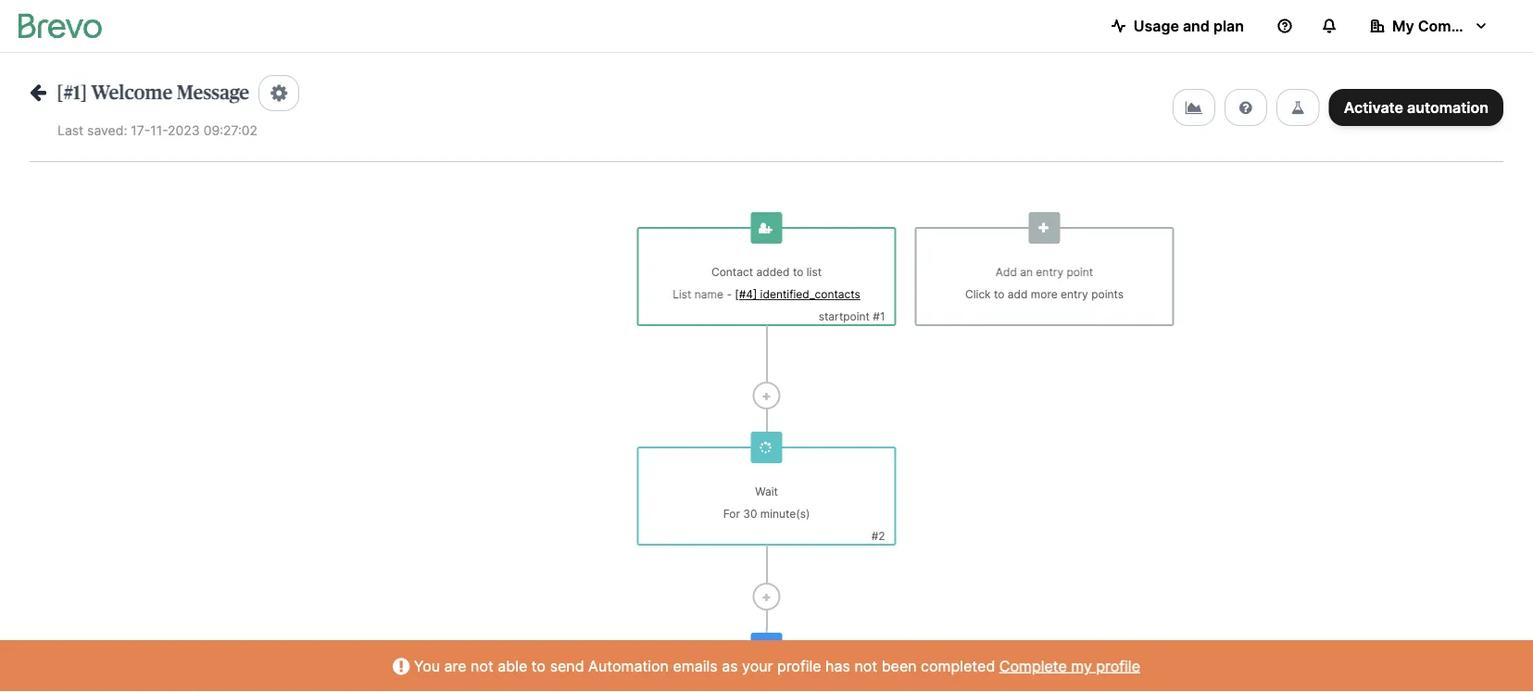 Task type: describe. For each thing, give the bounding box(es) containing it.
[#1]
[[57, 83, 87, 102]]

exclamation circle image
[[393, 659, 410, 674]]

11-
[[150, 122, 168, 138]]

area chart image
[[1186, 100, 1203, 115]]

contact
[[711, 265, 753, 279]]

an
[[1020, 265, 1033, 279]]

minute(s)
[[760, 507, 810, 521]]

17-
[[131, 122, 150, 138]]

able
[[498, 657, 527, 675]]

more
[[1031, 288, 1058, 301]]

#1
[[873, 310, 885, 323]]

[#4] identified_contacts link
[[735, 288, 860, 301]]

points
[[1092, 288, 1124, 301]]

usage and plan button
[[1097, 7, 1259, 44]]

#2
[[871, 529, 885, 543]]

completed
[[921, 657, 995, 675]]

wait
[[755, 485, 778, 498]]

complete
[[999, 657, 1067, 675]]

you
[[414, 657, 440, 675]]

message
[[177, 83, 249, 102]]

complete my profile link
[[999, 657, 1140, 675]]

usage and plan
[[1134, 17, 1244, 35]]

activate automation
[[1344, 98, 1489, 116]]

automation
[[1407, 98, 1489, 116]]

contact added to list list name - [#4] identified_contacts startpoint #1
[[673, 265, 885, 323]]

as
[[722, 657, 738, 675]]

plan
[[1214, 17, 1244, 35]]

company
[[1418, 17, 1487, 35]]

to inside add an entry point click to add more entry points
[[994, 288, 1005, 301]]

add
[[1008, 288, 1028, 301]]

0 horizontal spatial to
[[532, 657, 546, 675]]

you are not able to send automation emails as your profile has not been completed complete my profile
[[410, 657, 1140, 675]]

send
[[550, 657, 584, 675]]

[#1]                             welcome message link
[[30, 82, 249, 102]]

2 not from the left
[[855, 657, 877, 675]]



Task type: locate. For each thing, give the bounding box(es) containing it.
profile
[[777, 657, 821, 675], [1096, 657, 1140, 675]]

activate automation button
[[1329, 89, 1504, 126]]

entry
[[1036, 265, 1064, 279], [1061, 288, 1088, 301]]

to left add
[[994, 288, 1005, 301]]

emails
[[673, 657, 718, 675]]

to right the able
[[532, 657, 546, 675]]

2 horizontal spatial to
[[994, 288, 1005, 301]]

2023
[[168, 122, 200, 138]]

2 vertical spatial to
[[532, 657, 546, 675]]

question circle image
[[1240, 100, 1252, 115]]

been
[[882, 657, 917, 675]]

[#4]
[[735, 288, 757, 301]]

name
[[695, 288, 724, 301]]

your
[[742, 657, 773, 675]]

point
[[1067, 265, 1093, 279]]

my company
[[1392, 17, 1487, 35]]

click
[[965, 288, 991, 301]]

1 horizontal spatial to
[[793, 265, 804, 279]]

saved:
[[87, 122, 127, 138]]

not right has
[[855, 657, 877, 675]]

for
[[723, 507, 740, 521]]

cog image
[[271, 83, 287, 103]]

activate
[[1344, 98, 1404, 116]]

automation
[[588, 657, 669, 675]]

my
[[1071, 657, 1092, 675]]

list
[[673, 288, 692, 301]]

and
[[1183, 17, 1210, 35]]

1 not from the left
[[471, 657, 494, 675]]

entry up more at top
[[1036, 265, 1064, 279]]

entry down point
[[1061, 288, 1088, 301]]

to left "list"
[[793, 265, 804, 279]]

2 profile from the left
[[1096, 657, 1140, 675]]

last saved: 17-11-2023 09:27:02
[[57, 122, 258, 138]]

my
[[1392, 17, 1414, 35]]

-
[[727, 288, 732, 301]]

0 vertical spatial to
[[793, 265, 804, 279]]

last
[[57, 122, 84, 138]]

are
[[444, 657, 467, 675]]

0 horizontal spatial profile
[[777, 657, 821, 675]]

wait for 30 minute(s) #2
[[723, 485, 885, 543]]

my company button
[[1355, 7, 1504, 44]]

usage
[[1134, 17, 1179, 35]]

1 profile from the left
[[777, 657, 821, 675]]

1 horizontal spatial profile
[[1096, 657, 1140, 675]]

identified_contacts
[[760, 288, 860, 301]]

list
[[807, 265, 822, 279]]

1 horizontal spatial not
[[855, 657, 877, 675]]

welcome
[[91, 83, 173, 102]]

[#1]                             welcome message
[[57, 83, 249, 102]]

startpoint
[[819, 310, 870, 323]]

add
[[996, 265, 1017, 279]]

09:27:02
[[203, 122, 258, 138]]

add an entry point click to add more entry points
[[965, 265, 1124, 301]]

0 vertical spatial entry
[[1036, 265, 1064, 279]]

arrow left image
[[30, 82, 46, 101]]

30
[[743, 507, 757, 521]]

has
[[826, 657, 850, 675]]

to inside contact added to list list name - [#4] identified_contacts startpoint #1
[[793, 265, 804, 279]]

added
[[756, 265, 790, 279]]

1 vertical spatial to
[[994, 288, 1005, 301]]

to
[[793, 265, 804, 279], [994, 288, 1005, 301], [532, 657, 546, 675]]

0 horizontal spatial not
[[471, 657, 494, 675]]

profile left has
[[777, 657, 821, 675]]

not
[[471, 657, 494, 675], [855, 657, 877, 675]]

not right are at bottom
[[471, 657, 494, 675]]

profile right my
[[1096, 657, 1140, 675]]

1 vertical spatial entry
[[1061, 288, 1088, 301]]

flask image
[[1291, 100, 1305, 115]]



Task type: vqa. For each thing, say whether or not it's contained in the screenshot.
logs related to Event logs
no



